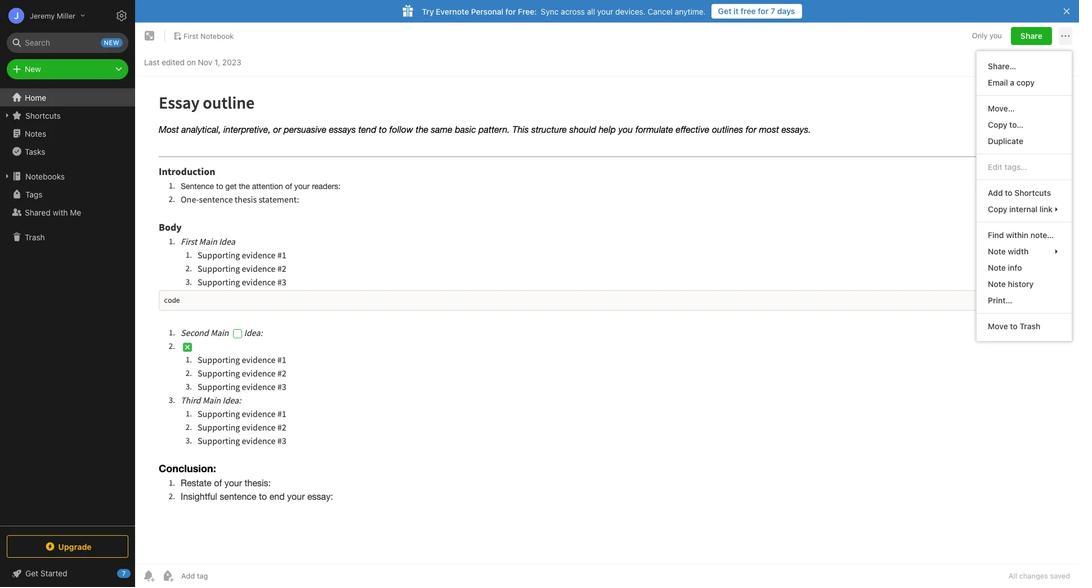 Task type: locate. For each thing, give the bounding box(es) containing it.
note history link
[[977, 276, 1072, 292]]

copy to… link
[[977, 117, 1072, 133]]

2 vertical spatial note
[[988, 279, 1006, 289]]

get left the 'it'
[[718, 6, 732, 16]]

note…
[[1031, 230, 1054, 240]]

0 vertical spatial trash
[[25, 232, 45, 242]]

edit
[[988, 162, 1003, 172]]

tree containing home
[[0, 88, 135, 525]]

find
[[988, 230, 1004, 240]]

2 note from the top
[[988, 263, 1006, 273]]

miller
[[57, 11, 75, 20]]

copy for copy to…
[[988, 120, 1008, 129]]

copy inside field
[[988, 204, 1008, 214]]

0 horizontal spatial trash
[[25, 232, 45, 242]]

shortcuts inside "link"
[[1015, 188, 1051, 198]]

trash inside tree
[[25, 232, 45, 242]]

get left started
[[25, 569, 38, 578]]

email a copy
[[988, 78, 1035, 87]]

shortcuts down home
[[25, 111, 61, 120]]

1 vertical spatial note
[[988, 263, 1006, 273]]

trash link
[[0, 228, 135, 246]]

to right add
[[1005, 188, 1013, 198]]

saved
[[1050, 571, 1070, 580]]

email a copy link
[[977, 74, 1072, 91]]

note left info
[[988, 263, 1006, 273]]

to
[[1005, 188, 1013, 198], [1010, 321, 1018, 331]]

me
[[70, 207, 81, 217]]

jeremy miller
[[30, 11, 75, 20]]

internal
[[1010, 204, 1038, 214]]

tags button
[[0, 185, 135, 203]]

get for get it free for 7 days
[[718, 6, 732, 16]]

0 horizontal spatial get
[[25, 569, 38, 578]]

it
[[734, 6, 739, 16]]

changes
[[1019, 571, 1048, 580]]

note window element
[[135, 23, 1079, 587]]

to…
[[1010, 120, 1024, 129]]

7 inside the get it free for 7 days button
[[771, 6, 775, 16]]

note inside note info link
[[988, 263, 1006, 273]]

home
[[25, 93, 46, 102]]

click to collapse image
[[131, 566, 139, 580]]

1 vertical spatial trash
[[1020, 321, 1041, 331]]

copy down "move…"
[[988, 120, 1008, 129]]

trash
[[25, 232, 45, 242], [1020, 321, 1041, 331]]

2 for from the left
[[506, 6, 516, 16]]

note history
[[988, 279, 1034, 289]]

note inside note width link
[[988, 247, 1006, 256]]

tree
[[0, 88, 135, 525]]

sync
[[541, 6, 559, 16]]

print… link
[[977, 292, 1072, 309]]

move
[[988, 321, 1008, 331]]

email
[[988, 78, 1008, 87]]

copy
[[988, 120, 1008, 129], [988, 204, 1008, 214]]

1 horizontal spatial shortcuts
[[1015, 188, 1051, 198]]

for inside button
[[758, 6, 769, 16]]

evernote
[[436, 6, 469, 16]]

1 vertical spatial to
[[1010, 321, 1018, 331]]

tags
[[25, 189, 42, 199]]

1 vertical spatial 7
[[122, 570, 126, 577]]

Copy internal link field
[[977, 201, 1072, 217]]

1 copy from the top
[[988, 120, 1008, 129]]

try evernote personal for free: sync across all your devices. cancel anytime.
[[422, 6, 706, 16]]

to inside "link"
[[1005, 188, 1013, 198]]

jeremy
[[30, 11, 55, 20]]

1 vertical spatial copy
[[988, 204, 1008, 214]]

for right free
[[758, 6, 769, 16]]

edited
[[162, 57, 185, 67]]

1 horizontal spatial trash
[[1020, 321, 1041, 331]]

get started
[[25, 569, 67, 578]]

0 vertical spatial 7
[[771, 6, 775, 16]]

get
[[718, 6, 732, 16], [25, 569, 38, 578]]

0 vertical spatial note
[[988, 247, 1006, 256]]

shared with me
[[25, 207, 81, 217]]

for left free: at left top
[[506, 6, 516, 16]]

get inside help and learning task checklist field
[[25, 569, 38, 578]]

find within note… link
[[977, 227, 1072, 243]]

1 vertical spatial get
[[25, 569, 38, 578]]

for
[[758, 6, 769, 16], [506, 6, 516, 16]]

shared with me link
[[0, 203, 135, 221]]

note down the find
[[988, 247, 1006, 256]]

1 vertical spatial shortcuts
[[1015, 188, 1051, 198]]

nov
[[198, 57, 212, 67]]

first
[[184, 31, 199, 40]]

note info link
[[977, 260, 1072, 276]]

note inside note history link
[[988, 279, 1006, 289]]

0 vertical spatial to
[[1005, 188, 1013, 198]]

across
[[561, 6, 585, 16]]

trash down shared
[[25, 232, 45, 242]]

0 horizontal spatial shortcuts
[[25, 111, 61, 120]]

shared
[[25, 207, 51, 217]]

Note width field
[[977, 243, 1072, 260]]

trash down the print… link
[[1020, 321, 1041, 331]]

shortcuts up copy internal link field
[[1015, 188, 1051, 198]]

only
[[972, 31, 988, 40]]

add to shortcuts
[[988, 188, 1051, 198]]

shortcuts inside button
[[25, 111, 61, 120]]

0 vertical spatial get
[[718, 6, 732, 16]]

note for note info
[[988, 263, 1006, 273]]

tasks
[[25, 147, 45, 156]]

first notebook button
[[169, 28, 238, 44]]

0 horizontal spatial 7
[[122, 570, 126, 577]]

link
[[1040, 204, 1053, 214]]

get inside button
[[718, 6, 732, 16]]

add
[[988, 188, 1003, 198]]

1 horizontal spatial 7
[[771, 6, 775, 16]]

history
[[1008, 279, 1034, 289]]

more actions image
[[1059, 29, 1073, 43]]

0 vertical spatial shortcuts
[[25, 111, 61, 120]]

free
[[741, 6, 756, 16]]

1 note from the top
[[988, 247, 1006, 256]]

note up print…
[[988, 279, 1006, 289]]

2 copy from the top
[[988, 204, 1008, 214]]

edit tags…
[[988, 162, 1028, 172]]

share button
[[1011, 27, 1052, 45]]

1 for from the left
[[758, 6, 769, 16]]

7 left click to collapse image on the bottom left of page
[[122, 570, 126, 577]]

shortcuts
[[25, 111, 61, 120], [1015, 188, 1051, 198]]

copy down add
[[988, 204, 1008, 214]]

1,
[[214, 57, 220, 67]]

move to trash link
[[977, 318, 1072, 334]]

edit tags… link
[[977, 159, 1072, 175]]

1 horizontal spatial get
[[718, 6, 732, 16]]

7 left days on the top right of page
[[771, 6, 775, 16]]

1 horizontal spatial for
[[758, 6, 769, 16]]

0 vertical spatial copy
[[988, 120, 1008, 129]]

7
[[771, 6, 775, 16], [122, 570, 126, 577]]

note
[[988, 247, 1006, 256], [988, 263, 1006, 273], [988, 279, 1006, 289]]

More actions field
[[1059, 27, 1073, 45]]

Add tag field
[[180, 571, 265, 581]]

0 horizontal spatial for
[[506, 6, 516, 16]]

to right move
[[1010, 321, 1018, 331]]

3 note from the top
[[988, 279, 1006, 289]]

for for free:
[[506, 6, 516, 16]]



Task type: describe. For each thing, give the bounding box(es) containing it.
started
[[40, 569, 67, 578]]

get it free for 7 days
[[718, 6, 795, 16]]

try
[[422, 6, 434, 16]]

within
[[1006, 230, 1029, 240]]

expand note image
[[143, 29, 157, 43]]

share
[[1021, 31, 1043, 41]]

for for 7
[[758, 6, 769, 16]]

notebooks
[[25, 171, 65, 181]]

tasks button
[[0, 142, 135, 160]]

add a reminder image
[[142, 569, 155, 583]]

you
[[990, 31, 1002, 40]]

tags…
[[1005, 162, 1028, 172]]

share…
[[988, 61, 1016, 71]]

note info
[[988, 263, 1022, 273]]

personal
[[471, 6, 503, 16]]

a
[[1010, 78, 1015, 87]]

Account field
[[0, 5, 85, 27]]

share… link
[[977, 58, 1072, 74]]

Help and Learning task checklist field
[[0, 565, 135, 583]]

add to shortcuts link
[[977, 185, 1072, 201]]

notes link
[[0, 124, 135, 142]]

settings image
[[115, 9, 128, 23]]

all changes saved
[[1009, 571, 1070, 580]]

copy for copy internal link
[[988, 204, 1008, 214]]

new search field
[[15, 33, 123, 53]]

new button
[[7, 59, 128, 79]]

notebooks link
[[0, 167, 135, 185]]

notebook
[[201, 31, 234, 40]]

with
[[53, 207, 68, 217]]

shortcuts button
[[0, 106, 135, 124]]

dropdown list menu
[[977, 58, 1072, 334]]

notes
[[25, 129, 46, 138]]

note width
[[988, 247, 1029, 256]]

expand notebooks image
[[3, 172, 12, 181]]

your
[[597, 6, 613, 16]]

new
[[104, 39, 119, 46]]

move to trash
[[988, 321, 1041, 331]]

2023
[[222, 57, 241, 67]]

to for add
[[1005, 188, 1013, 198]]

get for get started
[[25, 569, 38, 578]]

upgrade button
[[7, 535, 128, 558]]

print…
[[988, 296, 1013, 305]]

last
[[144, 57, 160, 67]]

trash inside dropdown list menu
[[1020, 321, 1041, 331]]

last edited on nov 1, 2023
[[144, 57, 241, 67]]

copy to…
[[988, 120, 1024, 129]]

add tag image
[[161, 569, 175, 583]]

width
[[1008, 247, 1029, 256]]

all
[[1009, 571, 1017, 580]]

cancel
[[648, 6, 673, 16]]

on
[[187, 57, 196, 67]]

copy internal link
[[988, 204, 1053, 214]]

to for move
[[1010, 321, 1018, 331]]

free:
[[518, 6, 537, 16]]

7 inside help and learning task checklist field
[[122, 570, 126, 577]]

move… link
[[977, 100, 1072, 117]]

Search text field
[[15, 33, 120, 53]]

upgrade
[[58, 542, 92, 551]]

new
[[25, 64, 41, 74]]

copy internal link link
[[977, 201, 1072, 217]]

find within note…
[[988, 230, 1054, 240]]

home link
[[0, 88, 135, 106]]

note for note history
[[988, 279, 1006, 289]]

Note Editor text field
[[135, 77, 1079, 564]]

info
[[1008, 263, 1022, 273]]

move…
[[988, 104, 1015, 113]]

days
[[777, 6, 795, 16]]

note for note width
[[988, 247, 1006, 256]]

copy
[[1017, 78, 1035, 87]]

only you
[[972, 31, 1002, 40]]

devices.
[[615, 6, 646, 16]]

anytime.
[[675, 6, 706, 16]]

all
[[587, 6, 595, 16]]

note width link
[[977, 243, 1072, 260]]

get it free for 7 days button
[[711, 4, 802, 19]]

first notebook
[[184, 31, 234, 40]]

duplicate
[[988, 136, 1024, 146]]

duplicate link
[[977, 133, 1072, 149]]



Task type: vqa. For each thing, say whether or not it's contained in the screenshot.
The Move To Trash Link
yes



